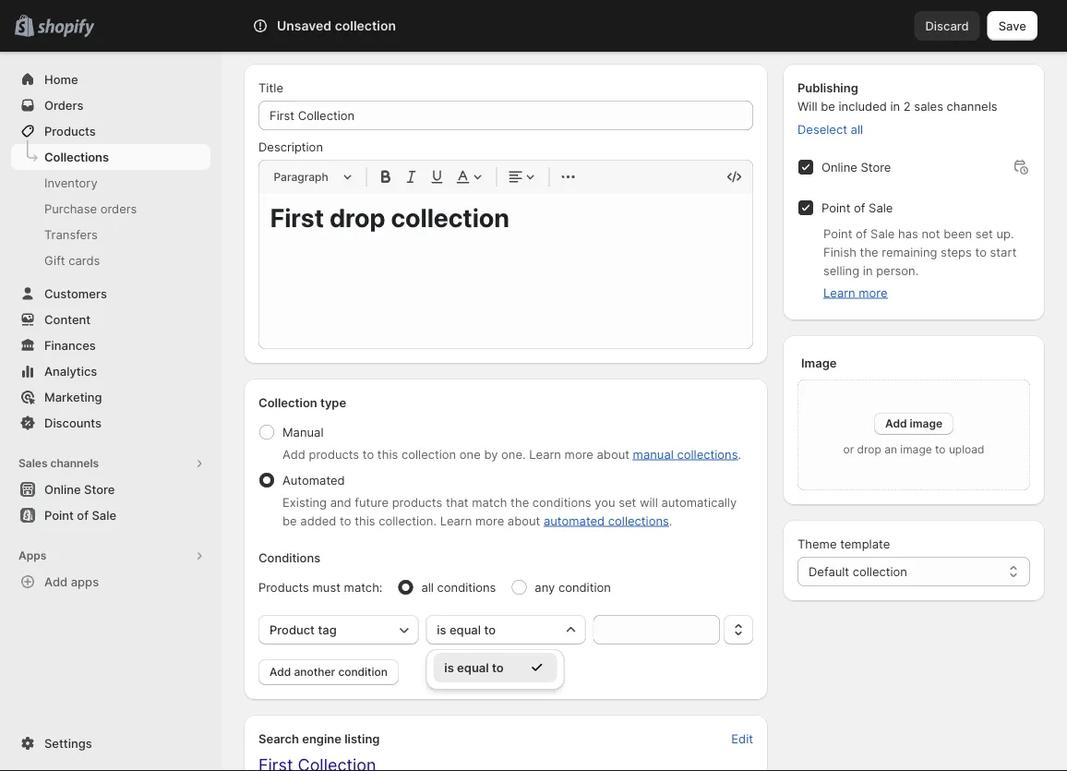 Task type: vqa. For each thing, say whether or not it's contained in the screenshot.
to in dropdown button
yes



Task type: locate. For each thing, give the bounding box(es) containing it.
0 vertical spatial products
[[44, 124, 96, 138]]

the right match
[[511, 495, 529, 509]]

search engine listing
[[259, 732, 380, 746]]

0 horizontal spatial this
[[355, 514, 376, 528]]

be down existing
[[283, 514, 297, 528]]

0 horizontal spatial all
[[422, 580, 434, 594]]

about inside existing and future products that match the conditions you set will automatically be added to this collection. learn more about
[[508, 514, 541, 528]]

gift cards link
[[11, 248, 211, 273]]

equal down is equal to dropdown button
[[457, 660, 489, 675]]

and
[[330, 495, 352, 509]]

more down the person.
[[859, 285, 888, 300]]

more
[[859, 285, 888, 300], [565, 447, 594, 461], [476, 514, 505, 528]]

store down sales channels button
[[84, 482, 115, 497]]

1 vertical spatial search
[[259, 732, 299, 746]]

is equal to down is equal to dropdown button
[[445, 660, 504, 675]]

1 vertical spatial sale
[[871, 226, 895, 241]]

the inside existing and future products that match the conditions you set will automatically be added to this collection. learn more about
[[511, 495, 529, 509]]

paragraph
[[274, 170, 329, 183]]

0 horizontal spatial learn
[[440, 514, 472, 528]]

condition right the another
[[338, 666, 388, 679]]

0 vertical spatial in
[[891, 99, 901, 113]]

point
[[822, 200, 851, 215], [824, 226, 853, 241], [44, 508, 74, 522]]

point of sale link
[[11, 503, 211, 528]]

in
[[891, 99, 901, 113], [864, 263, 873, 278]]

0 horizontal spatial be
[[283, 514, 297, 528]]

image right an
[[901, 443, 933, 456]]

1 vertical spatial learn
[[530, 447, 562, 461]]

1 horizontal spatial products
[[259, 580, 309, 594]]

added
[[300, 514, 337, 528]]

learn down that
[[440, 514, 472, 528]]

sale
[[869, 200, 894, 215], [871, 226, 895, 241], [92, 508, 116, 522]]

2 vertical spatial learn
[[440, 514, 472, 528]]

point of sale down online store "button"
[[44, 508, 116, 522]]

1 horizontal spatial conditions
[[533, 495, 592, 509]]

be inside "publishing will be included in 2 sales channels"
[[821, 99, 836, 113]]

0 vertical spatial online
[[822, 160, 858, 174]]

2 horizontal spatial more
[[859, 285, 888, 300]]

automatically
[[662, 495, 737, 509]]

1 vertical spatial online
[[44, 482, 81, 497]]

1 horizontal spatial online
[[822, 160, 858, 174]]

sale down online store link
[[92, 508, 116, 522]]

add down manual
[[283, 447, 306, 461]]

2 vertical spatial more
[[476, 514, 505, 528]]

automated
[[544, 514, 605, 528]]

0 horizontal spatial channels
[[50, 457, 99, 470]]

start
[[991, 245, 1017, 259]]

set left will on the right
[[619, 495, 637, 509]]

1 horizontal spatial .
[[738, 447, 742, 461]]

0 vertical spatial products
[[309, 447, 359, 461]]

sales channels button
[[11, 451, 211, 477]]

condition right any
[[559, 580, 611, 594]]

1 vertical spatial store
[[84, 482, 115, 497]]

image up or drop an image to upload at the bottom right of page
[[910, 417, 943, 430]]

0 vertical spatial more
[[859, 285, 888, 300]]

1 horizontal spatial be
[[821, 99, 836, 113]]

0 horizontal spatial set
[[619, 495, 637, 509]]

0 vertical spatial this
[[378, 447, 398, 461]]

publishing will be included in 2 sales channels
[[798, 80, 998, 113]]

online inside "button"
[[44, 482, 81, 497]]

search button
[[266, 11, 802, 41]]

1 vertical spatial point of sale
[[44, 508, 116, 522]]

add left the another
[[270, 666, 291, 679]]

0 vertical spatial set
[[976, 226, 994, 241]]

1 vertical spatial of
[[856, 226, 868, 241]]

0 horizontal spatial the
[[511, 495, 529, 509]]

is inside is equal to dropdown button
[[437, 623, 447, 637]]

collection for create collection
[[339, 17, 428, 40]]

0 vertical spatial equal
[[450, 623, 481, 637]]

more right the one.
[[565, 447, 594, 461]]

purchase orders link
[[11, 196, 211, 222]]

equal inside option
[[457, 660, 489, 675]]

channels right sales
[[947, 99, 998, 113]]

add up an
[[886, 417, 908, 430]]

home
[[44, 72, 78, 86]]

0 vertical spatial condition
[[559, 580, 611, 594]]

description
[[259, 139, 323, 154]]

0 vertical spatial be
[[821, 99, 836, 113]]

1 horizontal spatial learn
[[530, 447, 562, 461]]

is equal to
[[437, 623, 496, 637], [445, 660, 504, 675]]

1 horizontal spatial collections
[[678, 447, 738, 461]]

1 vertical spatial more
[[565, 447, 594, 461]]

1 horizontal spatial products
[[392, 495, 443, 509]]

about left manual
[[597, 447, 630, 461]]

conditions
[[259, 551, 321, 565]]

equal for is equal to option
[[457, 660, 489, 675]]

selling
[[824, 263, 860, 278]]

conditions up automated
[[533, 495, 592, 509]]

is down is equal to dropdown button
[[445, 660, 454, 675]]

to
[[976, 245, 987, 259], [936, 443, 946, 456], [363, 447, 374, 461], [340, 514, 351, 528], [484, 623, 496, 637], [492, 660, 504, 675]]

0 vertical spatial all
[[851, 122, 864, 136]]

point of sale up finish
[[822, 200, 894, 215]]

1 vertical spatial online store
[[44, 482, 115, 497]]

0 vertical spatial conditions
[[533, 495, 592, 509]]

0 vertical spatial collections
[[678, 447, 738, 461]]

that
[[446, 495, 469, 509]]

drop
[[858, 443, 882, 456]]

0 vertical spatial search
[[296, 18, 336, 33]]

1 vertical spatial equal
[[457, 660, 489, 675]]

1 vertical spatial is
[[445, 660, 454, 675]]

to inside point of sale has not been set up. finish the remaining steps to start selling in person. learn more
[[976, 245, 987, 259]]

products down the orders
[[44, 124, 96, 138]]

1 vertical spatial products
[[392, 495, 443, 509]]

1 horizontal spatial more
[[565, 447, 594, 461]]

all
[[851, 122, 864, 136], [422, 580, 434, 594]]

. down automatically
[[670, 514, 673, 528]]

add another condition
[[270, 666, 388, 679]]

add for add apps
[[44, 575, 68, 589]]

collection for unsaved collection
[[335, 18, 396, 34]]

0 vertical spatial channels
[[947, 99, 998, 113]]

collections up automatically
[[678, 447, 738, 461]]

tag
[[318, 623, 337, 637]]

2 vertical spatial point
[[44, 508, 74, 522]]

equal inside dropdown button
[[450, 623, 481, 637]]

0 horizontal spatial about
[[508, 514, 541, 528]]

0 vertical spatial .
[[738, 447, 742, 461]]

publishing
[[798, 80, 859, 95]]

is equal to inside dropdown button
[[437, 623, 496, 637]]

remaining
[[882, 245, 938, 259]]

all down included
[[851, 122, 864, 136]]

1 vertical spatial condition
[[338, 666, 388, 679]]

1 horizontal spatial in
[[891, 99, 901, 113]]

more inside existing and future products that match the conditions you set will automatically be added to this collection. learn more about
[[476, 514, 505, 528]]

cards
[[69, 253, 100, 267]]

purchase orders
[[44, 201, 137, 216]]

1 vertical spatial in
[[864, 263, 873, 278]]

be inside existing and future products that match the conditions you set will automatically be added to this collection. learn more about
[[283, 514, 297, 528]]

. right manual
[[738, 447, 742, 461]]

search inside button
[[296, 18, 336, 33]]

learn down selling
[[824, 285, 856, 300]]

analytics link
[[11, 358, 211, 384]]

online store link
[[11, 477, 211, 503]]

0 vertical spatial is
[[437, 623, 447, 637]]

2 horizontal spatial learn
[[824, 285, 856, 300]]

store down deselect all button
[[861, 160, 892, 174]]

apps
[[71, 575, 99, 589]]

1 horizontal spatial channels
[[947, 99, 998, 113]]

is equal to inside option
[[445, 660, 504, 675]]

automated collections .
[[544, 514, 673, 528]]

customers
[[44, 286, 107, 301]]

search for search engine listing
[[259, 732, 299, 746]]

add inside 'button'
[[44, 575, 68, 589]]

0 horizontal spatial collections
[[609, 514, 670, 528]]

this up future
[[378, 447, 398, 461]]

this down future
[[355, 514, 376, 528]]

0 horizontal spatial products
[[44, 124, 96, 138]]

this inside existing and future products that match the conditions you set will automatically be added to this collection. learn more about
[[355, 514, 376, 528]]

2 vertical spatial of
[[77, 508, 89, 522]]

0 horizontal spatial store
[[84, 482, 115, 497]]

point of sale has not been set up. finish the remaining steps to start selling in person. learn more
[[824, 226, 1017, 300]]

1 horizontal spatial the
[[860, 245, 879, 259]]

point of sale inside 'button'
[[44, 508, 116, 522]]

online store down sales channels
[[44, 482, 115, 497]]

any condition
[[535, 580, 611, 594]]

0 horizontal spatial online
[[44, 482, 81, 497]]

discard
[[926, 18, 970, 33]]

learn inside existing and future products that match the conditions you set will automatically be added to this collection. learn more about
[[440, 514, 472, 528]]

this
[[378, 447, 398, 461], [355, 514, 376, 528]]

content
[[44, 312, 91, 327]]

collections
[[44, 150, 109, 164]]

collections
[[678, 447, 738, 461], [609, 514, 670, 528]]

deselect
[[798, 122, 848, 136]]

1 vertical spatial be
[[283, 514, 297, 528]]

1 horizontal spatial all
[[851, 122, 864, 136]]

online down sales channels
[[44, 482, 81, 497]]

1 vertical spatial channels
[[50, 457, 99, 470]]

is equal to down 'all conditions'
[[437, 623, 496, 637]]

about left automated
[[508, 514, 541, 528]]

1 vertical spatial point
[[824, 226, 853, 241]]

1 vertical spatial is equal to
[[445, 660, 504, 675]]

set left up.
[[976, 226, 994, 241]]

1 vertical spatial conditions
[[437, 580, 496, 594]]

products link
[[11, 118, 211, 144]]

0 horizontal spatial more
[[476, 514, 505, 528]]

in left 2
[[891, 99, 901, 113]]

conditions up is equal to dropdown button
[[437, 580, 496, 594]]

inventory link
[[11, 170, 211, 196]]

collection for default collection
[[853, 564, 908, 579]]

1 vertical spatial .
[[670, 514, 673, 528]]

to inside dropdown button
[[484, 623, 496, 637]]

more inside point of sale has not been set up. finish the remaining steps to start selling in person. learn more
[[859, 285, 888, 300]]

products up automated on the left bottom
[[309, 447, 359, 461]]

1 vertical spatial set
[[619, 495, 637, 509]]

is equal to button
[[426, 615, 586, 645]]

online store down deselect all button
[[822, 160, 892, 174]]

0 vertical spatial is equal to
[[437, 623, 496, 637]]

must
[[313, 580, 341, 594]]

collections down will on the right
[[609, 514, 670, 528]]

edit button
[[721, 726, 765, 752]]

settings
[[44, 736, 92, 751]]

the right finish
[[860, 245, 879, 259]]

1 vertical spatial the
[[511, 495, 529, 509]]

1 horizontal spatial about
[[597, 447, 630, 461]]

to inside existing and future products that match the conditions you set will automatically be added to this collection. learn more about
[[340, 514, 351, 528]]

products inside existing and future products that match the conditions you set will automatically be added to this collection. learn more about
[[392, 495, 443, 509]]

learn right the one.
[[530, 447, 562, 461]]

add inside button
[[270, 666, 291, 679]]

sale up remaining
[[869, 200, 894, 215]]

to down and
[[340, 514, 351, 528]]

is inside is equal to option
[[445, 660, 454, 675]]

will
[[798, 99, 818, 113]]

0 vertical spatial store
[[861, 160, 892, 174]]

is down 'all conditions'
[[437, 623, 447, 637]]

add left apps
[[44, 575, 68, 589]]

to down is equal to dropdown button
[[492, 660, 504, 675]]

products down conditions at left bottom
[[259, 580, 309, 594]]

product tag
[[270, 623, 337, 637]]

more down match
[[476, 514, 505, 528]]

point inside 'button'
[[44, 508, 74, 522]]

equal
[[450, 623, 481, 637], [457, 660, 489, 675]]

store
[[861, 160, 892, 174], [84, 482, 115, 497]]

match
[[472, 495, 508, 509]]

online
[[822, 160, 858, 174], [44, 482, 81, 497]]

1 vertical spatial collections
[[609, 514, 670, 528]]

collection
[[339, 17, 428, 40], [335, 18, 396, 34], [402, 447, 456, 461], [853, 564, 908, 579]]

conditions
[[533, 495, 592, 509], [437, 580, 496, 594]]

products must match:
[[259, 580, 383, 594]]

content link
[[11, 307, 211, 333]]

all right match:
[[422, 580, 434, 594]]

1 horizontal spatial set
[[976, 226, 994, 241]]

channels inside sales channels button
[[50, 457, 99, 470]]

products up collection.
[[392, 495, 443, 509]]

2
[[904, 99, 911, 113]]

another
[[294, 666, 336, 679]]

products inside 'link'
[[44, 124, 96, 138]]

person.
[[877, 263, 919, 278]]

0 vertical spatial learn
[[824, 285, 856, 300]]

learn inside point of sale has not been set up. finish the remaining steps to start selling in person. learn more
[[824, 285, 856, 300]]

equal down 'all conditions'
[[450, 623, 481, 637]]

1 vertical spatial about
[[508, 514, 541, 528]]

the inside point of sale has not been set up. finish the remaining steps to start selling in person. learn more
[[860, 245, 879, 259]]

0 horizontal spatial conditions
[[437, 580, 496, 594]]

store inside "button"
[[84, 482, 115, 497]]

is equal to for is equal to option
[[445, 660, 504, 675]]

add another condition button
[[259, 660, 399, 685]]

in up learn more link
[[864, 263, 873, 278]]

1 horizontal spatial point of sale
[[822, 200, 894, 215]]

unsaved
[[277, 18, 332, 34]]

1 vertical spatial products
[[259, 580, 309, 594]]

2 vertical spatial sale
[[92, 508, 116, 522]]

0 horizontal spatial condition
[[338, 666, 388, 679]]

apps
[[18, 549, 46, 563]]

0 vertical spatial online store
[[822, 160, 892, 174]]

1 vertical spatial this
[[355, 514, 376, 528]]

shopify image
[[37, 19, 94, 37]]

future
[[355, 495, 389, 509]]

0 horizontal spatial online store
[[44, 482, 115, 497]]

in inside "publishing will be included in 2 sales channels"
[[891, 99, 901, 113]]

home link
[[11, 67, 211, 92]]

None text field
[[594, 615, 721, 645]]

to up is equal to option
[[484, 623, 496, 637]]

discounts
[[44, 416, 102, 430]]

be down publishing
[[821, 99, 836, 113]]

channels down discounts on the left bottom
[[50, 457, 99, 470]]

sale left has
[[871, 226, 895, 241]]

0 vertical spatial the
[[860, 245, 879, 259]]

to left start
[[976, 245, 987, 259]]

orders
[[100, 201, 137, 216]]

online store
[[822, 160, 892, 174], [44, 482, 115, 497]]

online down deselect all button
[[822, 160, 858, 174]]

0 horizontal spatial in
[[864, 263, 873, 278]]



Task type: describe. For each thing, give the bounding box(es) containing it.
collection.
[[379, 514, 437, 528]]

set inside existing and future products that match the conditions you set will automatically be added to this collection. learn more about
[[619, 495, 637, 509]]

create
[[273, 17, 334, 40]]

transfers
[[44, 227, 98, 242]]

0 vertical spatial point
[[822, 200, 851, 215]]

default
[[809, 564, 850, 579]]

unsaved collection
[[277, 18, 396, 34]]

match:
[[344, 580, 383, 594]]

paragraph button
[[266, 166, 359, 188]]

add for add image
[[886, 417, 908, 430]]

type
[[320, 395, 347, 410]]

sales
[[915, 99, 944, 113]]

of inside point of sale has not been set up. finish the remaining steps to start selling in person. learn more
[[856, 226, 868, 241]]

by
[[484, 447, 498, 461]]

1 horizontal spatial store
[[861, 160, 892, 174]]

up.
[[997, 226, 1015, 241]]

products for products must match:
[[259, 580, 309, 594]]

one
[[460, 447, 481, 461]]

sale inside point of sale has not been set up. finish the remaining steps to start selling in person. learn more
[[871, 226, 895, 241]]

automated collections link
[[544, 514, 670, 528]]

sale inside 'button'
[[92, 508, 116, 522]]

apps button
[[11, 543, 211, 569]]

analytics
[[44, 364, 97, 378]]

add image
[[886, 417, 943, 430]]

0 vertical spatial of
[[854, 200, 866, 215]]

all inside button
[[851, 122, 864, 136]]

of inside point of sale link
[[77, 508, 89, 522]]

customers link
[[11, 281, 211, 307]]

0 vertical spatial about
[[597, 447, 630, 461]]

finances
[[44, 338, 96, 352]]

image
[[802, 356, 837, 370]]

online store button
[[0, 477, 222, 503]]

is for is equal to dropdown button
[[437, 623, 447, 637]]

0 horizontal spatial products
[[309, 447, 359, 461]]

included
[[839, 99, 888, 113]]

collection type
[[259, 395, 347, 410]]

will
[[640, 495, 658, 509]]

manual
[[633, 447, 674, 461]]

engine
[[302, 732, 342, 746]]

title
[[259, 80, 284, 95]]

learn for you
[[440, 514, 472, 528]]

create collection
[[273, 17, 428, 40]]

1 horizontal spatial online store
[[822, 160, 892, 174]]

or drop an image to upload
[[844, 443, 985, 456]]

add products to this collection one by one. learn more about manual collections .
[[283, 447, 742, 461]]

transfers link
[[11, 222, 211, 248]]

add apps
[[44, 575, 99, 589]]

add for add another condition
[[270, 666, 291, 679]]

is for is equal to option
[[445, 660, 454, 675]]

online store inside "button"
[[44, 482, 115, 497]]

product tag button
[[259, 615, 419, 645]]

learn for finish
[[824, 285, 856, 300]]

any
[[535, 580, 555, 594]]

an
[[885, 443, 898, 456]]

automated
[[283, 473, 345, 487]]

collection
[[259, 395, 318, 410]]

default collection
[[809, 564, 908, 579]]

1 vertical spatial image
[[901, 443, 933, 456]]

1 horizontal spatial condition
[[559, 580, 611, 594]]

deselect all
[[798, 122, 864, 136]]

search for search
[[296, 18, 336, 33]]

steps
[[941, 245, 973, 259]]

all conditions
[[422, 580, 496, 594]]

learn more link
[[824, 285, 888, 300]]

edit
[[732, 732, 754, 746]]

0 horizontal spatial .
[[670, 514, 673, 528]]

conditions inside existing and future products that match the conditions you set will automatically be added to this collection. learn more about
[[533, 495, 592, 509]]

equal for is equal to dropdown button
[[450, 623, 481, 637]]

manual
[[283, 425, 324, 439]]

is equal to for is equal to dropdown button
[[437, 623, 496, 637]]

discounts link
[[11, 410, 211, 436]]

you
[[595, 495, 616, 509]]

or
[[844, 443, 855, 456]]

products for products
[[44, 124, 96, 138]]

0 vertical spatial image
[[910, 417, 943, 430]]

Title text field
[[259, 101, 754, 130]]

save button
[[988, 11, 1038, 41]]

been
[[944, 226, 973, 241]]

condition inside button
[[338, 666, 388, 679]]

upload
[[949, 443, 985, 456]]

orders link
[[11, 92, 211, 118]]

in inside point of sale has not been set up. finish the remaining steps to start selling in person. learn more
[[864, 263, 873, 278]]

more for finish
[[859, 285, 888, 300]]

orders
[[44, 98, 84, 112]]

to inside option
[[492, 660, 504, 675]]

manual collections link
[[633, 447, 738, 461]]

sales
[[18, 457, 48, 470]]

discard button
[[915, 11, 981, 41]]

1 vertical spatial all
[[422, 580, 434, 594]]

0 vertical spatial point of sale
[[822, 200, 894, 215]]

channels inside "publishing will be included in 2 sales channels"
[[947, 99, 998, 113]]

theme template
[[798, 537, 891, 551]]

set inside point of sale has not been set up. finish the remaining steps to start selling in person. learn more
[[976, 226, 994, 241]]

has
[[899, 226, 919, 241]]

gift
[[44, 253, 65, 267]]

finish
[[824, 245, 857, 259]]

more for you
[[476, 514, 505, 528]]

point inside point of sale has not been set up. finish the remaining steps to start selling in person. learn more
[[824, 226, 853, 241]]

deselect all button
[[787, 116, 875, 142]]

existing
[[283, 495, 327, 509]]

to up future
[[363, 447, 374, 461]]

marketing link
[[11, 384, 211, 410]]

is equal to option
[[426, 653, 565, 683]]

one.
[[502, 447, 526, 461]]

point of sale button
[[0, 503, 222, 528]]

not
[[922, 226, 941, 241]]

save
[[999, 18, 1027, 33]]

add for add products to this collection one by one. learn more about manual collections .
[[283, 447, 306, 461]]

theme
[[798, 537, 837, 551]]

1 horizontal spatial this
[[378, 447, 398, 461]]

collections link
[[11, 144, 211, 170]]

0 vertical spatial sale
[[869, 200, 894, 215]]

listing
[[345, 732, 380, 746]]

inventory
[[44, 176, 98, 190]]

add apps button
[[11, 569, 211, 595]]

to left upload
[[936, 443, 946, 456]]



